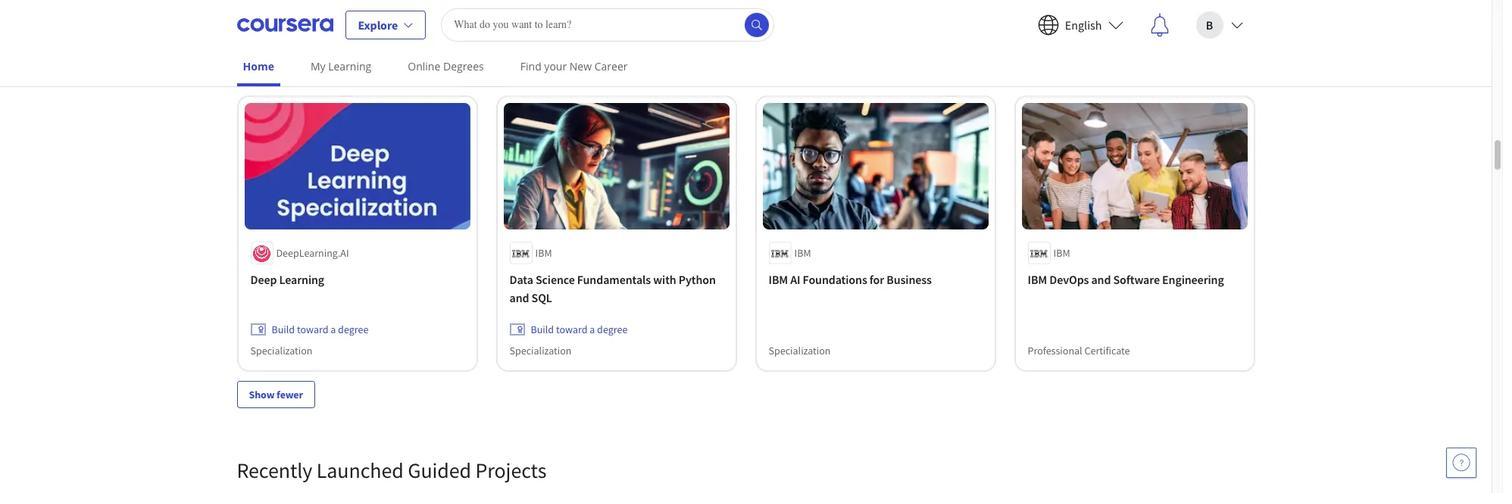 Task type: vqa. For each thing, say whether or not it's contained in the screenshot.
the to
no



Task type: describe. For each thing, give the bounding box(es) containing it.
data science fundamentals with python and sql
[[510, 272, 716, 306]]

explore
[[358, 17, 398, 32]]

a down data science fundamentals with python and sql
[[590, 323, 595, 337]]

degree up my learning
[[338, 28, 369, 41]]

deep learning link
[[251, 271, 464, 289]]

find
[[521, 59, 542, 74]]

ibm for science
[[536, 247, 552, 260]]

recently launched guided projects
[[237, 457, 547, 485]]

degree down data science fundamentals with python and sql
[[597, 323, 628, 337]]

english button
[[1026, 0, 1136, 49]]

degree down deep learning link
[[338, 323, 369, 337]]

ibm devops and software engineering link
[[1028, 271, 1242, 289]]

1 vertical spatial professional certificate
[[1028, 344, 1131, 358]]

degree right english
[[1116, 28, 1146, 41]]

1 horizontal spatial professional
[[1028, 344, 1083, 358]]

fundamentals
[[577, 272, 651, 288]]

0 horizontal spatial professional
[[251, 49, 305, 63]]

data
[[510, 272, 533, 288]]

new
[[570, 59, 592, 74]]

ibm for devops
[[1054, 247, 1071, 260]]

ibm ai foundations for business
[[769, 272, 932, 288]]

and inside data science fundamentals with python and sql
[[510, 291, 529, 306]]

find your new career link
[[514, 49, 634, 83]]

my learning link
[[305, 49, 378, 83]]

0 horizontal spatial professional certificate
[[251, 49, 353, 63]]

online
[[408, 59, 441, 74]]

engineering
[[1163, 272, 1225, 288]]

projects
[[476, 457, 547, 485]]

explore button
[[345, 10, 426, 39]]

ibm ai foundations for business link
[[769, 271, 983, 289]]

ibm devops and software engineering
[[1028, 272, 1225, 288]]

learning for my learning
[[328, 59, 372, 74]]

with
[[654, 272, 677, 288]]

career
[[595, 59, 628, 74]]

1 horizontal spatial and
[[1092, 272, 1112, 288]]

recently
[[237, 457, 313, 485]]

a up my learning
[[331, 28, 336, 41]]



Task type: locate. For each thing, give the bounding box(es) containing it.
guided
[[408, 457, 471, 485]]

show fewer button
[[237, 382, 315, 409]]

show
[[249, 388, 275, 402]]

ai
[[791, 272, 801, 288]]

python
[[679, 272, 716, 288]]

and
[[1092, 272, 1112, 288], [510, 291, 529, 306]]

my
[[311, 59, 326, 74]]

a right english
[[1108, 28, 1114, 41]]

0 vertical spatial professional certificate
[[251, 49, 353, 63]]

software
[[1114, 272, 1160, 288]]

0 horizontal spatial certificate
[[307, 49, 353, 63]]

b button
[[1184, 0, 1256, 49]]

professional down coursera image
[[251, 49, 305, 63]]

None search field
[[441, 8, 775, 41]]

english
[[1066, 17, 1102, 32]]

deep
[[251, 272, 277, 288]]

a
[[331, 28, 336, 41], [1108, 28, 1114, 41], [331, 323, 336, 337], [590, 323, 595, 337]]

professional certificate down coursera image
[[251, 49, 353, 63]]

degrees
[[443, 59, 484, 74]]

0 vertical spatial professional
[[251, 49, 305, 63]]

a down deep learning link
[[331, 323, 336, 337]]

ibm inside ibm ai foundations for business link
[[769, 272, 788, 288]]

show fewer
[[249, 388, 303, 402]]

0 horizontal spatial learning
[[279, 272, 324, 288]]

1 vertical spatial professional
[[1028, 344, 1083, 358]]

my learning
[[311, 59, 372, 74]]

foundations
[[803, 272, 868, 288]]

ibm up science
[[536, 247, 552, 260]]

home
[[243, 59, 274, 74]]

online degrees link
[[402, 49, 490, 83]]

deeplearning.ai
[[276, 247, 349, 260]]

0 vertical spatial learning
[[328, 59, 372, 74]]

1 horizontal spatial learning
[[328, 59, 372, 74]]

ibm for ai
[[795, 247, 811, 260]]

and down data
[[510, 291, 529, 306]]

launched
[[317, 457, 404, 485]]

learning right the my
[[328, 59, 372, 74]]

deep learning
[[251, 272, 324, 288]]

What do you want to learn? text field
[[441, 8, 775, 41]]

toward
[[297, 28, 329, 41], [1075, 28, 1106, 41], [297, 323, 329, 337], [556, 323, 588, 337]]

learning for deep learning
[[279, 272, 324, 288]]

professional certificate down devops at the bottom right of the page
[[1028, 344, 1131, 358]]

sql
[[532, 291, 552, 306]]

ibm
[[536, 247, 552, 260], [795, 247, 811, 260], [1054, 247, 1071, 260], [769, 272, 788, 288], [1028, 272, 1048, 288]]

professional certificate
[[251, 49, 353, 63], [1028, 344, 1131, 358]]

data science fundamentals with python and sql link
[[510, 271, 723, 307]]

find your new career
[[521, 59, 628, 74]]

0 horizontal spatial and
[[510, 291, 529, 306]]

certificate down ibm devops and software engineering
[[1085, 344, 1131, 358]]

b
[[1207, 17, 1214, 32]]

home link
[[237, 49, 280, 86]]

help center image
[[1453, 454, 1471, 472]]

science
[[536, 272, 575, 288]]

1 horizontal spatial certificate
[[1085, 344, 1131, 358]]

0 vertical spatial and
[[1092, 272, 1112, 288]]

build
[[272, 28, 295, 41], [1049, 28, 1073, 41], [272, 323, 295, 337], [531, 323, 554, 337]]

business
[[887, 272, 932, 288]]

ibm left 'ai'
[[769, 272, 788, 288]]

1 vertical spatial certificate
[[1085, 344, 1131, 358]]

ibm up 'ai'
[[795, 247, 811, 260]]

for
[[870, 272, 885, 288]]

devops
[[1050, 272, 1089, 288]]

ibm up devops at the bottom right of the page
[[1054, 247, 1071, 260]]

professional
[[251, 49, 305, 63], [1028, 344, 1083, 358]]

most popular certificates collection element
[[228, 0, 1265, 433]]

professional down devops at the bottom right of the page
[[1028, 344, 1083, 358]]

certificate
[[307, 49, 353, 63], [1085, 344, 1131, 358]]

fewer
[[277, 388, 303, 402]]

certificate down coursera image
[[307, 49, 353, 63]]

learning
[[328, 59, 372, 74], [279, 272, 324, 288]]

degree
[[338, 28, 369, 41], [1116, 28, 1146, 41], [338, 323, 369, 337], [597, 323, 628, 337]]

ibm inside the ibm devops and software engineering link
[[1028, 272, 1048, 288]]

coursera image
[[237, 13, 333, 37]]

ibm left devops at the bottom right of the page
[[1028, 272, 1048, 288]]

1 horizontal spatial professional certificate
[[1028, 344, 1131, 358]]

specialization
[[510, 49, 572, 63], [251, 344, 313, 358], [510, 344, 572, 358], [769, 344, 831, 358]]

build toward a degree
[[272, 28, 369, 41], [1049, 28, 1146, 41], [272, 323, 369, 337], [531, 323, 628, 337]]

your
[[544, 59, 567, 74]]

and right devops at the bottom right of the page
[[1092, 272, 1112, 288]]

1 vertical spatial learning
[[279, 272, 324, 288]]

0 vertical spatial certificate
[[307, 49, 353, 63]]

online degrees
[[408, 59, 484, 74]]

learning down deeplearning.ai on the left of the page
[[279, 272, 324, 288]]

1 vertical spatial and
[[510, 291, 529, 306]]

learning inside most popular certificates collection element
[[279, 272, 324, 288]]



